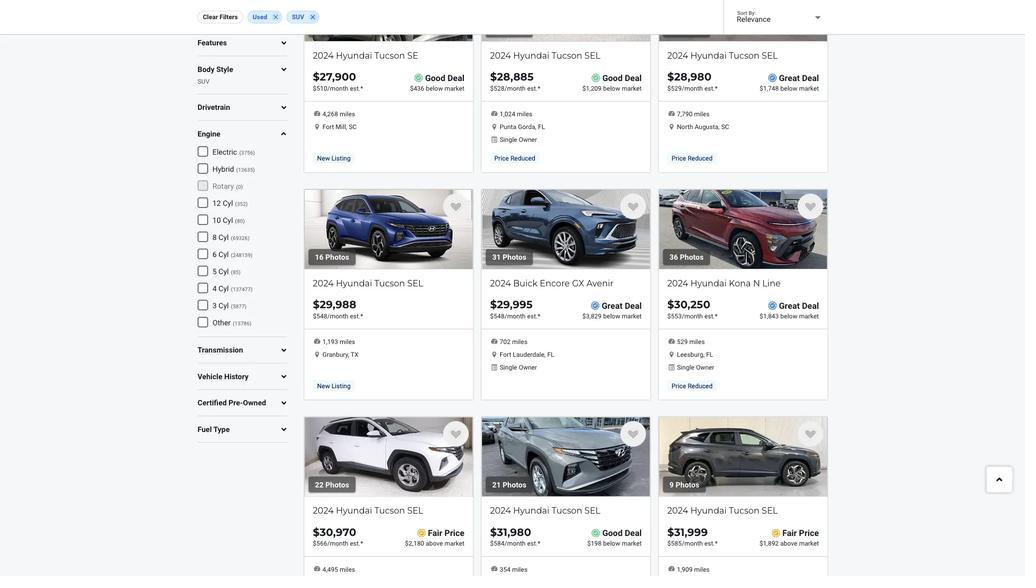 Task type: vqa. For each thing, say whether or not it's contained in the screenshot.
2022 Acura NSX link
no



Task type: describe. For each thing, give the bounding box(es) containing it.
single owner for 30,250
[[677, 364, 715, 371]]

1,909 miles
[[677, 566, 710, 574]]

mill
[[336, 123, 346, 131]]

, for 28,885
[[535, 123, 537, 131]]

16 photos
[[315, 253, 349, 262]]

punta gorda , fl
[[500, 123, 545, 131]]

sel for 28,980
[[762, 50, 778, 61]]

$ 27,900 $ 510 /month est.*
[[313, 70, 363, 92]]

/month est.* for 29,988
[[327, 313, 363, 320]]

below for 29,995
[[603, 313, 620, 320]]

granbury , tx
[[323, 351, 359, 359]]

miles for 529 miles
[[690, 339, 705, 346]]

deal for 28,885
[[625, 73, 642, 83]]

9 photos
[[670, 481, 700, 490]]

great for 29,995
[[602, 301, 623, 311]]

sel for 31,999
[[762, 506, 778, 516]]

30,250
[[674, 298, 711, 311]]

deal for 30,250
[[802, 301, 819, 311]]

tucson for 28,885
[[552, 50, 582, 61]]

great for 28,980
[[779, 73, 800, 83]]

photos right 16
[[326, 253, 349, 262]]

electric
[[213, 148, 237, 157]]

$1,209 below market
[[583, 85, 642, 92]]

4 cyl ( 137477 )
[[213, 284, 253, 293]]

12
[[213, 199, 221, 208]]

miles for 4,268 miles
[[340, 111, 355, 118]]

hyundai up 29,988
[[336, 278, 372, 289]]

market for 29,995
[[622, 313, 642, 320]]

hyundai for 31,999
[[691, 506, 727, 516]]

/month est.* for 28,980
[[682, 85, 718, 92]]

tucson for 27,900
[[374, 50, 405, 61]]

n
[[753, 278, 760, 289]]

2024 hyundai tucson image for 27,900
[[304, 0, 473, 42]]

5 cyl ( 85 )
[[213, 267, 241, 276]]

5877
[[233, 303, 245, 310]]

2024 for 31,999
[[668, 506, 688, 516]]

below for 30,250
[[781, 313, 798, 320]]

528
[[494, 85, 505, 92]]

10 cyl ( 80 )
[[213, 216, 245, 225]]

photos for 30,970
[[326, 481, 349, 490]]

3 cyl ( 5877 )
[[213, 302, 247, 310]]

sel for 28,885
[[585, 50, 601, 61]]

market for 30,250
[[799, 313, 819, 320]]

body
[[198, 65, 215, 74]]

drivetrain
[[198, 103, 230, 112]]

36 photos
[[670, 253, 704, 262]]

/month est.* for 30,250
[[682, 313, 718, 320]]

$1,892 above market
[[760, 541, 819, 548]]

tucson for 28,980
[[729, 50, 760, 61]]

85
[[233, 269, 239, 276]]

$198 below market
[[587, 541, 642, 548]]

2024 hyundai kona image
[[659, 189, 828, 270]]

585
[[671, 541, 682, 548]]

2024 for 27,900
[[313, 50, 334, 61]]

354 miles
[[500, 566, 528, 574]]

price for 30,970
[[445, 529, 465, 539]]

12 cyl ( 352 )
[[213, 199, 248, 208]]

augusta
[[695, 123, 719, 131]]

) inside '3 cyl ( 5877 )'
[[245, 303, 247, 310]]

) inside the 10 cyl ( 80 )
[[243, 218, 245, 224]]

color
[[198, 12, 216, 21]]

fort for 29,995
[[500, 351, 511, 359]]

rotary
[[213, 182, 234, 191]]

( inside the 4 cyl ( 137477 )
[[231, 286, 233, 293]]

$3,829 below market
[[583, 313, 642, 320]]

31 photos
[[492, 253, 527, 262]]

3756
[[241, 150, 253, 156]]

69326
[[233, 235, 248, 242]]

leesburg
[[677, 351, 704, 359]]

$ 30,970 $ 566 /month est.*
[[313, 526, 363, 548]]

8 cyl ( 69326 )
[[213, 233, 250, 242]]

tx
[[351, 351, 359, 359]]

702 miles
[[500, 339, 528, 346]]

cyl for 4 cyl
[[219, 284, 229, 293]]

market for 28,885
[[622, 85, 642, 92]]

1,193
[[323, 339, 338, 346]]

clear filters button
[[198, 11, 243, 23]]

, for 29,995
[[545, 351, 546, 359]]

2024 hyundai tucson sel up 29,988
[[313, 278, 423, 289]]

5
[[213, 267, 217, 276]]

2024 hyundai tucson image for 31,980
[[482, 417, 650, 498]]

2024 buick encore gx avenir
[[490, 278, 614, 289]]

single for 29,995
[[500, 364, 517, 371]]

$ 31,980 $ 584 /month est.*
[[490, 526, 541, 548]]

2024 buick encore gx image
[[482, 189, 650, 270]]

( inside 8 cyl ( 69326 )
[[231, 235, 233, 242]]

( inside 5 cyl ( 85 )
[[231, 269, 233, 276]]

good for 27,900
[[425, 73, 445, 83]]

6 for 6 photos
[[315, 25, 319, 34]]

36
[[670, 253, 678, 262]]

sel for 31,980
[[585, 506, 601, 516]]

market for 28,980
[[799, 85, 819, 92]]

price reduced down north
[[672, 155, 713, 162]]

hybrid ( 13635 )
[[213, 165, 255, 174]]

510
[[317, 85, 327, 92]]

6 for 6 cyl ( 248159 )
[[213, 250, 217, 259]]

above for 31,999
[[781, 541, 798, 548]]

market for 31,999
[[799, 541, 819, 548]]

248159
[[233, 252, 251, 259]]

north
[[677, 123, 693, 131]]

2024 for 28,885
[[490, 50, 511, 61]]

) inside 6 cyl ( 248159 )
[[251, 252, 253, 259]]

pre-
[[229, 399, 243, 408]]

27,900
[[320, 70, 356, 83]]

miles for 354 miles
[[512, 566, 528, 574]]

$ 31,999 $ 585 /month est.*
[[668, 526, 718, 548]]

2024 hyundai tucson image for 31,999
[[659, 417, 828, 498]]

used
[[253, 13, 267, 21]]

vehicle history
[[198, 373, 249, 381]]

13635
[[238, 167, 253, 173]]

below for 28,980
[[781, 85, 798, 92]]

29,988
[[320, 298, 356, 311]]

2024 hyundai kona n line
[[668, 278, 781, 289]]

$1,892
[[760, 541, 779, 548]]

good for 31,980
[[603, 529, 623, 539]]

good deal for 28,885
[[603, 73, 642, 83]]

) inside other ( 13786 )
[[250, 321, 252, 327]]

22 photos
[[315, 481, 349, 490]]

market for 30,970
[[445, 541, 465, 548]]

2024 up 29,988
[[313, 278, 334, 289]]

engine
[[198, 130, 220, 138]]

photos for 31,980
[[503, 481, 527, 490]]

529 inside $ 28,980 $ 529 /month est.*
[[671, 85, 682, 92]]

$2,180
[[405, 541, 424, 548]]

photos for 27,900
[[321, 25, 345, 34]]

fort for 27,900
[[323, 123, 334, 131]]

single owner for 28,885
[[500, 136, 537, 143]]

owner for 30,250
[[696, 364, 715, 371]]

deal for 29,995
[[625, 301, 642, 311]]

$1,843
[[760, 313, 779, 320]]

suv inside body style suv
[[198, 78, 210, 86]]

6 cyl ( 248159 )
[[213, 250, 253, 259]]

$ 30,250 $ 553 /month est.*
[[668, 298, 718, 320]]

( inside '3 cyl ( 5877 )'
[[231, 303, 233, 310]]

29,995
[[497, 298, 533, 311]]

owned
[[243, 399, 266, 408]]

fair for 31,999
[[783, 529, 797, 539]]

body style suv
[[198, 65, 233, 86]]

2 horizontal spatial fl
[[706, 351, 713, 359]]

style
[[216, 65, 233, 74]]

fair price for 30,970
[[428, 529, 465, 539]]

fl for 29,995
[[548, 351, 555, 359]]

certified
[[198, 399, 227, 408]]

other
[[213, 319, 231, 327]]

lauderdale
[[513, 351, 545, 359]]

4
[[213, 284, 217, 293]]

( inside other ( 13786 )
[[233, 321, 235, 327]]

photos for 29,995
[[503, 253, 527, 262]]

sc for 28,980
[[722, 123, 729, 131]]

4,495 miles
[[323, 566, 355, 574]]

buick
[[513, 278, 538, 289]]

$3,829
[[583, 313, 602, 320]]

2024 hyundai tucson sel for 31,999
[[668, 506, 778, 516]]

photos inside button
[[680, 25, 704, 34]]

2024 hyundai tucson sel for 28,980
[[668, 50, 778, 61]]

used button
[[247, 11, 282, 23]]

other ( 13786 )
[[213, 319, 252, 327]]

owner for 28,885
[[519, 136, 537, 143]]

$436
[[410, 85, 425, 92]]

4,495
[[323, 566, 338, 574]]

great deal for 29,995
[[602, 301, 642, 311]]

punta
[[500, 123, 517, 131]]

/month est.* for 31,999
[[682, 541, 718, 548]]

fair price for 31,999
[[783, 529, 819, 539]]



Task type: locate. For each thing, give the bounding box(es) containing it.
below right $3,829
[[603, 313, 620, 320]]

/month est.* inside $ 31,980 $ 584 /month est.*
[[505, 541, 541, 548]]

548 for 29,988
[[317, 313, 327, 320]]

0 horizontal spatial price
[[445, 529, 465, 539]]

9
[[670, 481, 674, 490]]

great deal
[[779, 73, 819, 83], [602, 301, 642, 311], [779, 301, 819, 311]]

good deal up $436 below market
[[425, 73, 465, 83]]

2024 up 31,999
[[668, 506, 688, 516]]

/month est.* inside $ 30,250 $ 553 /month est.*
[[682, 313, 718, 320]]

2024 hyundai tucson se
[[313, 50, 418, 61]]

suv inside "button"
[[292, 13, 304, 21]]

2024 for 31,980
[[490, 506, 511, 516]]

cyl for 5 cyl
[[219, 267, 229, 276]]

single owner down fort lauderdale , fl
[[500, 364, 537, 371]]

2 fair from the left
[[783, 529, 797, 539]]

1,024
[[500, 111, 516, 118]]

north augusta , sc
[[677, 123, 729, 131]]

/month est.* for 30,970
[[327, 541, 363, 548]]

hyundai for 28,980
[[691, 50, 727, 61]]

single down "punta"
[[500, 136, 517, 143]]

0 horizontal spatial fair price
[[428, 529, 465, 539]]

miles for 7,790 miles
[[694, 111, 710, 118]]

529 down the 28,980
[[671, 85, 682, 92]]

fair for 30,970
[[428, 529, 443, 539]]

cyl right 10
[[223, 216, 233, 225]]

2024 hyundai tucson image
[[304, 0, 473, 42], [482, 0, 650, 42], [659, 0, 828, 42], [304, 189, 473, 270], [304, 417, 473, 498], [482, 417, 650, 498], [659, 417, 828, 498]]

31,999
[[674, 526, 708, 539]]

2024 hyundai tucson sel for 28,885
[[490, 50, 601, 61]]

price reduced for 30,250
[[672, 383, 713, 390]]

529
[[671, 85, 682, 92], [677, 339, 688, 346]]

miles for 1,193 miles
[[340, 339, 355, 346]]

miles for 4,495 miles
[[340, 566, 355, 574]]

cyl
[[223, 199, 233, 208], [223, 216, 233, 225], [219, 233, 229, 242], [219, 250, 229, 259], [219, 267, 229, 276], [219, 284, 229, 293], [219, 302, 229, 310]]

2024 up the 28,980
[[668, 50, 688, 61]]

miles up north augusta , sc
[[694, 111, 710, 118]]

photos for 30,250
[[680, 253, 704, 262]]

2024 hyundai tucson image for 28,980
[[659, 0, 828, 42]]

0 horizontal spatial fair
[[428, 529, 443, 539]]

cyl for 3 cyl
[[219, 302, 229, 310]]

hyundai up 30,250
[[691, 278, 727, 289]]

21 photos
[[492, 481, 527, 490]]

28,980
[[674, 70, 712, 83]]

$1,748 below market
[[760, 85, 819, 92]]

, for 28,980
[[719, 123, 720, 131]]

1 horizontal spatial sc
[[722, 123, 729, 131]]

1 new listing from the top
[[317, 155, 351, 162]]

/month est.* down 28,885
[[505, 85, 541, 92]]

13786
[[235, 321, 250, 327]]

1,024 miles
[[500, 111, 533, 118]]

548 for 29,995
[[494, 313, 505, 320]]

price up $1,892 above market
[[799, 529, 819, 539]]

good up $198 below market
[[603, 529, 623, 539]]

10
[[213, 216, 221, 225]]

, for 27,900
[[346, 123, 347, 131]]

/month est.* for 31,980
[[505, 541, 541, 548]]

0 horizontal spatial suv
[[198, 78, 210, 86]]

1 horizontal spatial 548
[[494, 313, 505, 320]]

miles right 354
[[512, 566, 528, 574]]

owner for 29,995
[[519, 364, 537, 371]]

great deal up $1,748 below market at top right
[[779, 73, 819, 83]]

1 above from the left
[[426, 541, 443, 548]]

4,268
[[323, 111, 338, 118]]

great for 30,250
[[779, 301, 800, 311]]

( up 6 cyl ( 248159 ) at top left
[[231, 235, 233, 242]]

( up '3 cyl ( 5877 )'
[[231, 286, 233, 293]]

photos up '2024 hyundai tucson se'
[[321, 25, 345, 34]]

1 sc from the left
[[349, 123, 357, 131]]

( inside the 10 cyl ( 80 )
[[235, 218, 237, 224]]

owner down "lauderdale"
[[519, 364, 537, 371]]

2 new listing from the top
[[317, 383, 351, 390]]

) inside 8 cyl ( 69326 )
[[248, 235, 250, 242]]

sel for 30,970
[[407, 506, 423, 516]]

fort down "702"
[[500, 351, 511, 359]]

) inside rotary ( 0 )
[[241, 184, 243, 190]]

7,790 miles
[[677, 111, 710, 118]]

0 horizontal spatial 548
[[317, 313, 327, 320]]

) inside hybrid ( 13635 )
[[253, 167, 255, 173]]

miles for 1,024 miles
[[517, 111, 533, 118]]

/month est.* inside $ 30,970 $ 566 /month est.*
[[327, 541, 363, 548]]

( up other ( 13786 )
[[231, 303, 233, 310]]

market right $1,209 in the right top of the page
[[622, 85, 642, 92]]

1 horizontal spatial suv
[[292, 13, 304, 21]]

single
[[500, 136, 517, 143], [500, 364, 517, 371], [677, 364, 695, 371]]

cyl right 3
[[219, 302, 229, 310]]

( inside rotary ( 0 )
[[236, 184, 238, 190]]

1 vertical spatial suv
[[198, 78, 210, 86]]

tucson
[[374, 50, 405, 61], [552, 50, 582, 61], [729, 50, 760, 61], [374, 278, 405, 289], [374, 506, 405, 516], [552, 506, 582, 516], [729, 506, 760, 516]]

$ 29,988 $ 548 /month est.*
[[313, 298, 363, 320]]

cyl for 6 cyl
[[219, 250, 229, 259]]

) inside the electric ( 3756 )
[[253, 150, 255, 156]]

below right $198
[[603, 541, 620, 548]]

( inside the 12 cyl ( 352 )
[[235, 201, 237, 207]]

/month est.* for 28,885
[[505, 85, 541, 92]]

1 vertical spatial 529
[[677, 339, 688, 346]]

548 down 29,995
[[494, 313, 505, 320]]

529 up leesburg at the right bottom
[[677, 339, 688, 346]]

/month est.* down 29,988
[[327, 313, 363, 320]]

21
[[492, 481, 501, 490]]

fair up $1,892 above market
[[783, 529, 797, 539]]

hyundai up 31,999
[[691, 506, 727, 516]]

22
[[315, 481, 324, 490]]

deal up '$3,829 below market' at right bottom
[[625, 301, 642, 311]]

/month est.* for 27,900
[[327, 85, 363, 92]]

fort mill , sc
[[323, 123, 357, 131]]

6 down suv "button" in the left of the page
[[315, 25, 319, 34]]

/month est.* down 31,980
[[505, 541, 541, 548]]

cyl for 12 cyl
[[223, 199, 233, 208]]

fl
[[538, 123, 545, 131], [548, 351, 555, 359], [706, 351, 713, 359]]

2 548 from the left
[[494, 313, 505, 320]]

se
[[407, 50, 418, 61]]

2024 hyundai tucson sel for 31,980
[[490, 506, 601, 516]]

548 down 29,988
[[317, 313, 327, 320]]

$ 28,885 $ 528 /month est.*
[[490, 70, 541, 92]]

single owner down the punta gorda , fl
[[500, 136, 537, 143]]

1 horizontal spatial fort
[[500, 351, 511, 359]]

2024 hyundai tucson sel up the 28,980
[[668, 50, 778, 61]]

( right other
[[233, 321, 235, 327]]

single down leesburg at the right bottom
[[677, 364, 695, 371]]

/month est.* down 31,999
[[682, 541, 718, 548]]

( inside 6 cyl ( 248159 )
[[231, 252, 233, 259]]

2024 hyundai tucson image for 30,970
[[304, 417, 473, 498]]

kona
[[729, 278, 751, 289]]

/month est.* inside $ 27,900 $ 510 /month est.*
[[327, 85, 363, 92]]

2024 hyundai tucson sel up 31,980
[[490, 506, 601, 516]]

single for 28,885
[[500, 136, 517, 143]]

0 horizontal spatial 6
[[213, 250, 217, 259]]

) inside the 4 cyl ( 137477 )
[[251, 286, 253, 293]]

/month est.* down 30,250
[[682, 313, 718, 320]]

0 horizontal spatial sc
[[349, 123, 357, 131]]

1 vertical spatial 6
[[213, 250, 217, 259]]

single owner
[[500, 136, 537, 143], [500, 364, 537, 371], [677, 364, 715, 371]]

deal for 31,980
[[625, 529, 642, 539]]

2024 up the 30,970
[[313, 506, 334, 516]]

sc for 27,900
[[349, 123, 357, 131]]

fl right gorda
[[538, 123, 545, 131]]

( up 8 cyl ( 69326 ) at the left of page
[[235, 218, 237, 224]]

28,885
[[497, 70, 534, 83]]

photos button
[[663, 21, 710, 37]]

hyundai for 27,900
[[336, 50, 372, 61]]

2 price from the left
[[799, 529, 819, 539]]

0 vertical spatial 529
[[671, 85, 682, 92]]

below for 28,885
[[603, 85, 620, 92]]

fl right leesburg at the right bottom
[[706, 351, 713, 359]]

market right $198
[[622, 541, 642, 548]]

hyundai up 28,885
[[513, 50, 550, 61]]

owner down leesburg , fl
[[696, 364, 715, 371]]

market for 31,980
[[622, 541, 642, 548]]

$ 28,980 $ 529 /month est.*
[[668, 70, 718, 92]]

deal for 28,980
[[802, 73, 819, 83]]

new listing for 2024 hyundai tucson se
[[317, 155, 351, 162]]

below for 31,980
[[603, 541, 620, 548]]

2024 for 29,995
[[490, 278, 511, 289]]

miles up gorda
[[517, 111, 533, 118]]

photos right 31
[[503, 253, 527, 262]]

$198
[[587, 541, 602, 548]]

cyl right "12"
[[223, 199, 233, 208]]

miles up mill
[[340, 111, 355, 118]]

( inside hybrid ( 13635 )
[[236, 167, 238, 173]]

1 horizontal spatial fair price
[[783, 529, 819, 539]]

miles up leesburg , fl
[[690, 339, 705, 346]]

0 horizontal spatial above
[[426, 541, 443, 548]]

new listing for 2024 hyundai tucson sel
[[317, 383, 351, 390]]

1 horizontal spatial above
[[781, 541, 798, 548]]

2 above from the left
[[781, 541, 798, 548]]

suv button
[[287, 11, 319, 23]]

sc right augusta
[[722, 123, 729, 131]]

type
[[213, 425, 230, 434]]

566
[[317, 541, 327, 548]]

price reduced for 28,885
[[495, 155, 536, 162]]

single down fort lauderdale , fl
[[500, 364, 517, 371]]

market right $1,748
[[799, 85, 819, 92]]

filters
[[220, 13, 238, 21]]

hyundai for 31,980
[[513, 506, 550, 516]]

$1,843 below market
[[760, 313, 819, 320]]

2024 up 30,250
[[668, 278, 688, 289]]

1 price from the left
[[445, 529, 465, 539]]

good up $436 below market
[[425, 73, 445, 83]]

2024 for 28,980
[[668, 50, 688, 61]]

features
[[198, 39, 227, 47]]

history
[[224, 373, 249, 381]]

photos for 31,999
[[676, 481, 700, 490]]

1,193 miles
[[323, 339, 355, 346]]

/month est.* inside $ 29,988 $ 548 /month est.*
[[327, 313, 363, 320]]

0 vertical spatial fort
[[323, 123, 334, 131]]

2024 hyundai tucson sel for 30,970
[[313, 506, 423, 516]]

6 up 5
[[213, 250, 217, 259]]

good up $1,209 below market
[[603, 73, 623, 83]]

suv down body
[[198, 78, 210, 86]]

deal for 27,900
[[448, 73, 465, 83]]

/month est.* inside $ 28,980 $ 529 /month est.*
[[682, 85, 718, 92]]

30,970
[[320, 526, 356, 539]]

fort left mill
[[323, 123, 334, 131]]

deal
[[448, 73, 465, 83], [625, 73, 642, 83], [802, 73, 819, 83], [625, 301, 642, 311], [802, 301, 819, 311], [625, 529, 642, 539]]

above
[[426, 541, 443, 548], [781, 541, 798, 548]]

354
[[500, 566, 511, 574]]

great up $1,843 below market
[[779, 301, 800, 311]]

good deal up $1,209 below market
[[603, 73, 642, 83]]

transmission
[[198, 346, 243, 355]]

hyundai for 30,970
[[336, 506, 372, 516]]

2024 up 27,900
[[313, 50, 334, 61]]

rotary ( 0 )
[[213, 182, 243, 191]]

miles right 1,909
[[694, 566, 710, 574]]

new listing down granbury
[[317, 383, 351, 390]]

great deal for 30,250
[[779, 301, 819, 311]]

0
[[238, 184, 241, 190]]

fl right "lauderdale"
[[548, 351, 555, 359]]

tucson for 31,999
[[729, 506, 760, 516]]

cyl for 8 cyl
[[219, 233, 229, 242]]

single for 30,250
[[677, 364, 695, 371]]

0 horizontal spatial fort
[[323, 123, 334, 131]]

( up 80
[[235, 201, 237, 207]]

$436 below market
[[410, 85, 465, 92]]

/month est.* inside "$ 29,995 $ 548 /month est.*"
[[505, 313, 541, 320]]

gorda
[[518, 123, 535, 131]]

6 photos
[[315, 25, 345, 34]]

0 horizontal spatial fl
[[538, 123, 545, 131]]

8
[[213, 233, 217, 242]]

cyl up 5 cyl ( 85 )
[[219, 250, 229, 259]]

cyl for 10 cyl
[[223, 216, 233, 225]]

above right '$1,892'
[[781, 541, 798, 548]]

2024 up 31,980
[[490, 506, 511, 516]]

1 horizontal spatial price
[[799, 529, 819, 539]]

2024 for 30,250
[[668, 278, 688, 289]]

1 vertical spatial new listing
[[317, 383, 351, 390]]

( right rotary
[[236, 184, 238, 190]]

price
[[445, 529, 465, 539], [799, 529, 819, 539]]

702
[[500, 339, 511, 346]]

great up '$3,829 below market' at right bottom
[[602, 301, 623, 311]]

single owner for 29,995
[[500, 364, 537, 371]]

$2,180 above market
[[405, 541, 465, 548]]

miles right 4,495
[[340, 566, 355, 574]]

electric ( 3756 )
[[213, 148, 255, 157]]

miles up granbury , tx
[[340, 339, 355, 346]]

fl for 28,885
[[538, 123, 545, 131]]

photos right 36
[[680, 253, 704, 262]]

tucson for 31,980
[[552, 506, 582, 516]]

1 horizontal spatial 6
[[315, 25, 319, 34]]

) inside 5 cyl ( 85 )
[[239, 269, 241, 276]]

price up $2,180 above market
[[445, 529, 465, 539]]

miles up fort lauderdale , fl
[[512, 339, 528, 346]]

fuel type
[[198, 425, 230, 434]]

market right the $1,843
[[799, 313, 819, 320]]

548 inside "$ 29,995 $ 548 /month est.*"
[[494, 313, 505, 320]]

(
[[239, 150, 241, 156], [236, 167, 238, 173], [236, 184, 238, 190], [235, 201, 237, 207], [235, 218, 237, 224], [231, 235, 233, 242], [231, 252, 233, 259], [231, 269, 233, 276], [231, 286, 233, 293], [231, 303, 233, 310], [233, 321, 235, 327]]

/month est.* down the 28,980
[[682, 85, 718, 92]]

below right $1,209 in the right top of the page
[[603, 85, 620, 92]]

0 vertical spatial new listing
[[317, 155, 351, 162]]

2 fair price from the left
[[783, 529, 819, 539]]

line
[[763, 278, 781, 289]]

/month est.* inside $ 28,885 $ 528 /month est.*
[[505, 85, 541, 92]]

miles for 702 miles
[[512, 339, 528, 346]]

hyundai for 30,250
[[691, 278, 727, 289]]

above for 30,970
[[426, 541, 443, 548]]

deal up $1,748 below market at top right
[[802, 73, 819, 83]]

great up $1,748 below market at top right
[[779, 73, 800, 83]]

0 vertical spatial suv
[[292, 13, 304, 21]]

( right hybrid at left
[[236, 167, 238, 173]]

market right $3,829
[[622, 313, 642, 320]]

owner down gorda
[[519, 136, 537, 143]]

548 inside $ 29,988 $ 548 /month est.*
[[317, 313, 327, 320]]

4,268 miles
[[323, 111, 355, 118]]

) inside the 12 cyl ( 352 )
[[246, 201, 248, 207]]

below for 27,900
[[426, 85, 443, 92]]

hyundai for 28,885
[[513, 50, 550, 61]]

photos
[[321, 25, 345, 34], [680, 25, 704, 34], [326, 253, 349, 262], [503, 253, 527, 262], [680, 253, 704, 262], [326, 481, 349, 490], [503, 481, 527, 490], [676, 481, 700, 490]]

1 548 from the left
[[317, 313, 327, 320]]

1 horizontal spatial fl
[[548, 351, 555, 359]]

single owner down leesburg , fl
[[677, 364, 715, 371]]

tucson for 30,970
[[374, 506, 405, 516]]

2024 for 30,970
[[313, 506, 334, 516]]

fair price up $1,892 above market
[[783, 529, 819, 539]]

hyundai up the 28,980
[[691, 50, 727, 61]]

2 sc from the left
[[722, 123, 729, 131]]

fair price
[[428, 529, 465, 539], [783, 529, 819, 539]]

market right '$1,892'
[[799, 541, 819, 548]]

hyundai up 27,900
[[336, 50, 372, 61]]

( inside the electric ( 3756 )
[[239, 150, 241, 156]]

31
[[492, 253, 501, 262]]

352
[[237, 201, 246, 207]]

/month est.* inside '$ 31,999 $ 585 /month est.*'
[[682, 541, 718, 548]]

1 fair price from the left
[[428, 529, 465, 539]]

1 fair from the left
[[428, 529, 443, 539]]

1 vertical spatial fort
[[500, 351, 511, 359]]

fair price up $2,180 above market
[[428, 529, 465, 539]]

good deal for 31,980
[[603, 529, 642, 539]]

price reduced down "punta"
[[495, 155, 536, 162]]

2024 up 28,885
[[490, 50, 511, 61]]

avenir
[[587, 278, 614, 289]]

2024 hyundai tucson sel up the 30,970
[[313, 506, 423, 516]]

market right $436
[[445, 85, 465, 92]]

hyundai
[[336, 50, 372, 61], [513, 50, 550, 61], [691, 50, 727, 61], [336, 278, 372, 289], [691, 278, 727, 289], [336, 506, 372, 516], [513, 506, 550, 516], [691, 506, 727, 516]]

1 horizontal spatial fair
[[783, 529, 797, 539]]

3
[[213, 302, 217, 310]]

0 vertical spatial 6
[[315, 25, 319, 34]]



